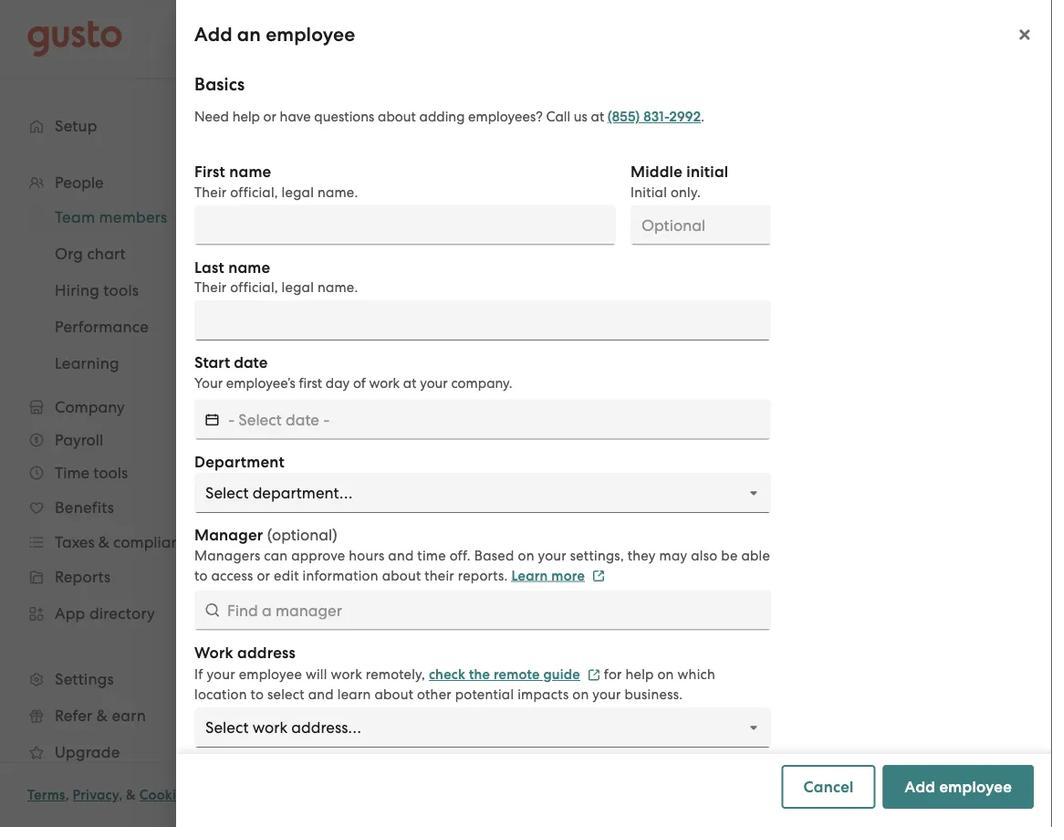 Task type: vqa. For each thing, say whether or not it's contained in the screenshot.
only.
yes



Task type: describe. For each thing, give the bounding box(es) containing it.
to inside for help on which location to select and learn about other potential impacts on your business.
[[251, 687, 264, 703]]

business.
[[625, 687, 683, 703]]

(optional)
[[267, 526, 338, 544]]

employee for an
[[266, 23, 355, 46]]

for help on which location to select and learn about other potential impacts on your business.
[[194, 666, 716, 703]]

edit
[[274, 567, 299, 583]]

need
[[194, 109, 229, 125]]

your
[[194, 375, 223, 391]]

official, for first name
[[230, 184, 278, 200]]

cookies
[[139, 787, 190, 803]]

name. for last name
[[318, 279, 358, 295]]

based
[[474, 547, 515, 563]]

add for add an employee
[[194, 23, 233, 46]]

adding
[[420, 109, 465, 125]]

employee inside add employee button
[[940, 777, 1013, 796]]

guide
[[544, 666, 581, 683]]

legal for first name
[[282, 184, 314, 200]]

your up location
[[207, 666, 235, 682]]

their for last
[[194, 279, 227, 295]]

if your employee will work remotely,
[[194, 666, 426, 682]]

831-
[[644, 109, 670, 125]]

learn more link
[[512, 567, 605, 584]]

department button
[[470, 362, 656, 400]]

at inside need help or have questions about adding employees? call us at (855) 831-2992 .
[[591, 109, 605, 125]]

day
[[326, 375, 350, 391]]

terms link
[[27, 787, 65, 803]]

name. for first name
[[318, 184, 358, 200]]

cancel
[[804, 777, 854, 796]]

offboarding
[[581, 202, 663, 218]]

if
[[194, 666, 203, 682]]

settings,
[[570, 547, 624, 563]]

impacts
[[518, 687, 569, 703]]

location
[[194, 687, 247, 703]]

and inside managers can approve hours and time off. based on your settings, they may also be able to access or edit information about their reports.
[[388, 547, 414, 563]]

managers can approve hours and time off. based on your settings, they may also be able to access or edit information about their reports.
[[194, 547, 771, 583]]

employees?
[[468, 109, 543, 125]]

team members tab list
[[284, 184, 1016, 236]]

opens in a new tab image
[[588, 669, 601, 681]]

no people found
[[615, 568, 737, 586]]

check the remote guide
[[429, 666, 581, 683]]

add employee button
[[883, 765, 1034, 809]]

basics
[[194, 73, 245, 94]]

manager (optional)
[[194, 526, 338, 545]]

on inside managers can approve hours and time off. based on your settings, they may also be able to access or edit information about their reports.
[[518, 547, 535, 563]]

access
[[211, 567, 253, 583]]

onboarding button
[[353, 188, 462, 232]]

work inside start date your employee's first day of work at your company.
[[369, 375, 400, 391]]

company.
[[451, 375, 513, 391]]

about inside need help or have questions about adding employees? call us at (855) 831-2992 .
[[378, 109, 416, 125]]

add a team member drawer dialog
[[176, 0, 1053, 827]]

need help or have questions about adding employees? call us at (855) 831-2992 .
[[194, 109, 705, 125]]

start date your employee's first day of work at your company.
[[194, 353, 513, 391]]

to inside managers can approve hours and time off. based on your settings, they may also be able to access or edit information about their reports.
[[194, 567, 208, 583]]

people
[[640, 568, 690, 586]]

first
[[299, 375, 322, 391]]

First name field
[[194, 205, 616, 245]]

or inside need help or have questions about adding employees? call us at (855) 831-2992 .
[[263, 109, 277, 125]]

work address
[[194, 643, 296, 662]]

be
[[722, 547, 738, 563]]

questions
[[314, 109, 375, 125]]

last name their official, legal name.
[[194, 258, 358, 295]]

initial
[[631, 184, 667, 200]]

work
[[194, 643, 234, 662]]

check
[[429, 666, 466, 683]]

other
[[417, 687, 452, 703]]

cancel button
[[782, 765, 876, 809]]

first
[[194, 163, 225, 181]]

onboarding
[[368, 202, 448, 218]]

initial
[[687, 163, 729, 181]]

your inside managers can approve hours and time off. based on your settings, they may also be able to access or edit information about their reports.
[[538, 547, 567, 563]]

1 horizontal spatial on
[[573, 687, 589, 703]]

legal for last name
[[282, 279, 314, 295]]

call
[[546, 109, 571, 125]]

managers
[[194, 547, 261, 563]]

name for first name
[[229, 163, 272, 181]]

Select all rows on this page checkbox
[[293, 361, 333, 401]]

1 vertical spatial on
[[658, 666, 674, 682]]

and inside for help on which location to select and learn about other potential impacts on your business.
[[308, 687, 334, 703]]

opens in a new tab image
[[593, 570, 605, 582]]

offboarding button
[[566, 188, 678, 232]]

Search people... field
[[284, 250, 722, 290]]

home image
[[27, 21, 122, 57]]

remote
[[494, 666, 540, 683]]

.
[[701, 109, 705, 125]]

information
[[303, 567, 379, 583]]

also
[[691, 547, 718, 563]]

department inside add a team member drawer dialog
[[194, 452, 285, 471]]

account menu element
[[746, 0, 1025, 78]]

help for (855)
[[232, 109, 260, 125]]

time
[[418, 547, 446, 563]]

official, for last name
[[230, 279, 278, 295]]

their
[[425, 567, 455, 583]]

calendar outline image
[[205, 410, 219, 429]]

cookies button
[[139, 784, 190, 806]]



Task type: locate. For each thing, give the bounding box(es) containing it.
at
[[591, 109, 605, 125], [403, 375, 417, 391]]

0 vertical spatial their
[[194, 184, 227, 200]]

learn more
[[512, 567, 585, 584]]

will
[[306, 666, 327, 682]]

legal inside last name their official, legal name.
[[282, 279, 314, 295]]

0 vertical spatial on
[[518, 547, 535, 563]]

1 vertical spatial about
[[382, 567, 421, 583]]

your up the learn more
[[538, 547, 567, 563]]

1 vertical spatial help
[[626, 666, 654, 682]]

2 their from the top
[[194, 279, 227, 295]]

Start date field
[[228, 399, 771, 440]]

privacy
[[73, 787, 119, 803]]

2 vertical spatial employee
[[940, 777, 1013, 796]]

or
[[263, 109, 277, 125], [257, 567, 270, 583]]

on down opens in a new tab icon
[[573, 687, 589, 703]]

0 vertical spatial official,
[[230, 184, 278, 200]]

name. inside 'first name their official, legal name.'
[[318, 184, 358, 200]]

they
[[628, 547, 656, 563]]

2 vertical spatial on
[[573, 687, 589, 703]]

0 horizontal spatial work
[[331, 666, 362, 682]]

name for last name
[[228, 258, 271, 277]]

help inside for help on which location to select and learn about other potential impacts on your business.
[[626, 666, 654, 682]]

terms , privacy , & cookies
[[27, 787, 190, 803]]

to left the access
[[194, 567, 208, 583]]

0 vertical spatial name.
[[318, 184, 358, 200]]

official, left active button
[[230, 184, 278, 200]]

your inside start date your employee's first day of work at your company.
[[420, 375, 448, 391]]

1 horizontal spatial to
[[251, 687, 264, 703]]

legal inside 'first name their official, legal name.'
[[282, 184, 314, 200]]

on
[[518, 547, 535, 563], [658, 666, 674, 682], [573, 687, 589, 703]]

0 horizontal spatial at
[[403, 375, 417, 391]]

name.
[[318, 184, 358, 200], [318, 279, 358, 295]]

1 official, from the top
[[230, 184, 278, 200]]

0 vertical spatial add
[[194, 23, 233, 46]]

no
[[615, 568, 636, 586]]

add
[[194, 23, 233, 46], [905, 777, 936, 796]]

active button
[[284, 188, 353, 232]]

name button
[[343, 362, 468, 400]]

help for potential
[[626, 666, 654, 682]]

active
[[299, 202, 339, 218]]

may
[[660, 547, 688, 563]]

,
[[65, 787, 69, 803], [119, 787, 123, 803]]

reports.
[[458, 567, 508, 583]]

middle initial initial only.
[[631, 163, 729, 200]]

department up start date field
[[481, 371, 569, 390]]

name
[[229, 163, 272, 181], [228, 258, 271, 277]]

1 vertical spatial or
[[257, 567, 270, 583]]

or left edit
[[257, 567, 270, 583]]

more
[[552, 567, 585, 584]]

approve
[[291, 547, 346, 563]]

of
[[353, 375, 366, 391]]

0 horizontal spatial and
[[308, 687, 334, 703]]

1 horizontal spatial add
[[905, 777, 936, 796]]

manager
[[194, 526, 263, 545]]

1 legal from the top
[[282, 184, 314, 200]]

department
[[481, 371, 569, 390], [194, 452, 285, 471]]

&
[[126, 787, 136, 803]]

2992
[[670, 109, 701, 125]]

name. inside last name their official, legal name.
[[318, 279, 358, 295]]

0 vertical spatial and
[[388, 547, 414, 563]]

the
[[469, 666, 490, 683]]

1 vertical spatial work
[[331, 666, 362, 682]]

0 horizontal spatial to
[[194, 567, 208, 583]]

add employee
[[905, 777, 1013, 796]]

employee's
[[226, 375, 296, 391]]

for
[[604, 666, 622, 682]]

their
[[194, 184, 227, 200], [194, 279, 227, 295]]

employee
[[266, 23, 355, 46], [239, 666, 302, 682], [940, 777, 1013, 796]]

name right last
[[228, 258, 271, 277]]

have
[[280, 109, 311, 125]]

0 horizontal spatial help
[[232, 109, 260, 125]]

hours
[[349, 547, 385, 563]]

0 vertical spatial to
[[194, 567, 208, 583]]

0 vertical spatial department
[[481, 371, 569, 390]]

about down remotely,
[[375, 687, 414, 703]]

1 vertical spatial add
[[905, 777, 936, 796]]

dismissed button
[[678, 188, 771, 232]]

their for first
[[194, 184, 227, 200]]

help right need
[[232, 109, 260, 125]]

learn
[[512, 567, 548, 584]]

name. up active
[[318, 184, 358, 200]]

address
[[237, 643, 296, 662]]

help up "business."
[[626, 666, 654, 682]]

2 , from the left
[[119, 787, 123, 803]]

0 vertical spatial legal
[[282, 184, 314, 200]]

1 vertical spatial at
[[403, 375, 417, 391]]

privacy link
[[73, 787, 119, 803]]

0 vertical spatial employee
[[266, 23, 355, 46]]

1 vertical spatial their
[[194, 279, 227, 295]]

Manager field
[[194, 590, 771, 630]]

2 vertical spatial about
[[375, 687, 414, 703]]

legal down active button
[[282, 279, 314, 295]]

0 horizontal spatial department
[[194, 452, 285, 471]]

to left 'select'
[[251, 687, 264, 703]]

1 vertical spatial name.
[[318, 279, 358, 295]]

remotely,
[[366, 666, 426, 682]]

add an employee
[[194, 23, 355, 46]]

at right 'us'
[[591, 109, 605, 125]]

potential
[[455, 687, 514, 703]]

can
[[264, 547, 288, 563]]

0 horizontal spatial on
[[518, 547, 535, 563]]

able
[[742, 547, 771, 563]]

work right "of"
[[369, 375, 400, 391]]

1 vertical spatial name
[[228, 258, 271, 277]]

help inside need help or have questions about adding employees? call us at (855) 831-2992 .
[[232, 109, 260, 125]]

1 , from the left
[[65, 787, 69, 803]]

add inside add employee button
[[905, 777, 936, 796]]

first name their official, legal name.
[[194, 163, 358, 200]]

an
[[237, 23, 261, 46]]

1 name. from the top
[[318, 184, 358, 200]]

start
[[194, 353, 230, 372]]

learn
[[338, 687, 371, 703]]

which
[[678, 666, 716, 682]]

and down the will
[[308, 687, 334, 703]]

department down calendar outline icon
[[194, 452, 285, 471]]

name right first
[[229, 163, 272, 181]]

select
[[268, 687, 305, 703]]

department inside button
[[481, 371, 569, 390]]

0 horizontal spatial add
[[194, 23, 233, 46]]

0 horizontal spatial ,
[[65, 787, 69, 803]]

name inside last name their official, legal name.
[[228, 258, 271, 277]]

your left company.
[[420, 375, 448, 391]]

legal
[[282, 184, 314, 200], [282, 279, 314, 295]]

(855)
[[608, 109, 640, 125]]

us
[[574, 109, 588, 125]]

2 name. from the top
[[318, 279, 358, 295]]

their down first
[[194, 184, 227, 200]]

official, inside 'first name their official, legal name.'
[[230, 184, 278, 200]]

1 vertical spatial legal
[[282, 279, 314, 295]]

or inside managers can approve hours and time off. based on your settings, they may also be able to access or edit information about their reports.
[[257, 567, 270, 583]]

off.
[[450, 547, 471, 563]]

0 vertical spatial or
[[263, 109, 277, 125]]

and
[[388, 547, 414, 563], [308, 687, 334, 703]]

candidates
[[477, 202, 552, 218]]

help
[[232, 109, 260, 125], [626, 666, 654, 682]]

(855) 831-2992 link
[[608, 109, 701, 125]]

0 vertical spatial work
[[369, 375, 400, 391]]

1 horizontal spatial ,
[[119, 787, 123, 803]]

at inside start date your employee's first day of work at your company.
[[403, 375, 417, 391]]

and left time
[[388, 547, 414, 563]]

1 horizontal spatial work
[[369, 375, 400, 391]]

terms
[[27, 787, 65, 803]]

1 vertical spatial official,
[[230, 279, 278, 295]]

0 vertical spatial name
[[229, 163, 272, 181]]

2 legal from the top
[[282, 279, 314, 295]]

0 vertical spatial at
[[591, 109, 605, 125]]

name
[[354, 371, 398, 390]]

1 their from the top
[[194, 184, 227, 200]]

1 vertical spatial and
[[308, 687, 334, 703]]

name. down active
[[318, 279, 358, 295]]

2 official, from the top
[[230, 279, 278, 295]]

1 horizontal spatial department
[[481, 371, 569, 390]]

official, up date
[[230, 279, 278, 295]]

candidates button
[[462, 188, 566, 232]]

name inside 'first name their official, legal name.'
[[229, 163, 272, 181]]

their down last
[[194, 279, 227, 295]]

, left privacy link
[[65, 787, 69, 803]]

check the remote guide link
[[429, 666, 601, 683]]

on up learn
[[518, 547, 535, 563]]

at right name
[[403, 375, 417, 391]]

official, inside last name their official, legal name.
[[230, 279, 278, 295]]

1 horizontal spatial at
[[591, 109, 605, 125]]

0 vertical spatial help
[[232, 109, 260, 125]]

about
[[378, 109, 416, 125], [382, 567, 421, 583], [375, 687, 414, 703]]

legal up active
[[282, 184, 314, 200]]

0 vertical spatial about
[[378, 109, 416, 125]]

1 vertical spatial to
[[251, 687, 264, 703]]

work up learn
[[331, 666, 362, 682]]

1 vertical spatial department
[[194, 452, 285, 471]]

found
[[694, 568, 737, 586]]

middle
[[631, 163, 683, 181]]

about left adding
[[378, 109, 416, 125]]

1 vertical spatial employee
[[239, 666, 302, 682]]

your down for
[[593, 687, 621, 703]]

about inside for help on which location to select and learn about other potential impacts on your business.
[[375, 687, 414, 703]]

on up "business."
[[658, 666, 674, 682]]

about down time
[[382, 567, 421, 583]]

1 horizontal spatial help
[[626, 666, 654, 682]]

Last name field
[[194, 300, 771, 341]]

, left & in the bottom of the page
[[119, 787, 123, 803]]

date
[[234, 353, 268, 372]]

or left have
[[263, 109, 277, 125]]

2 horizontal spatial on
[[658, 666, 674, 682]]

their inside 'first name their official, legal name.'
[[194, 184, 227, 200]]

their inside last name their official, legal name.
[[194, 279, 227, 295]]

Middle initial field
[[631, 205, 771, 245]]

employee for your
[[239, 666, 302, 682]]

add for add employee
[[905, 777, 936, 796]]

1 horizontal spatial and
[[388, 547, 414, 563]]

work
[[369, 375, 400, 391], [331, 666, 362, 682]]

about inside managers can approve hours and time off. based on your settings, they may also be able to access or edit information about their reports.
[[382, 567, 421, 583]]

your inside for help on which location to select and learn about other potential impacts on your business.
[[593, 687, 621, 703]]

dismissed
[[692, 202, 756, 218]]



